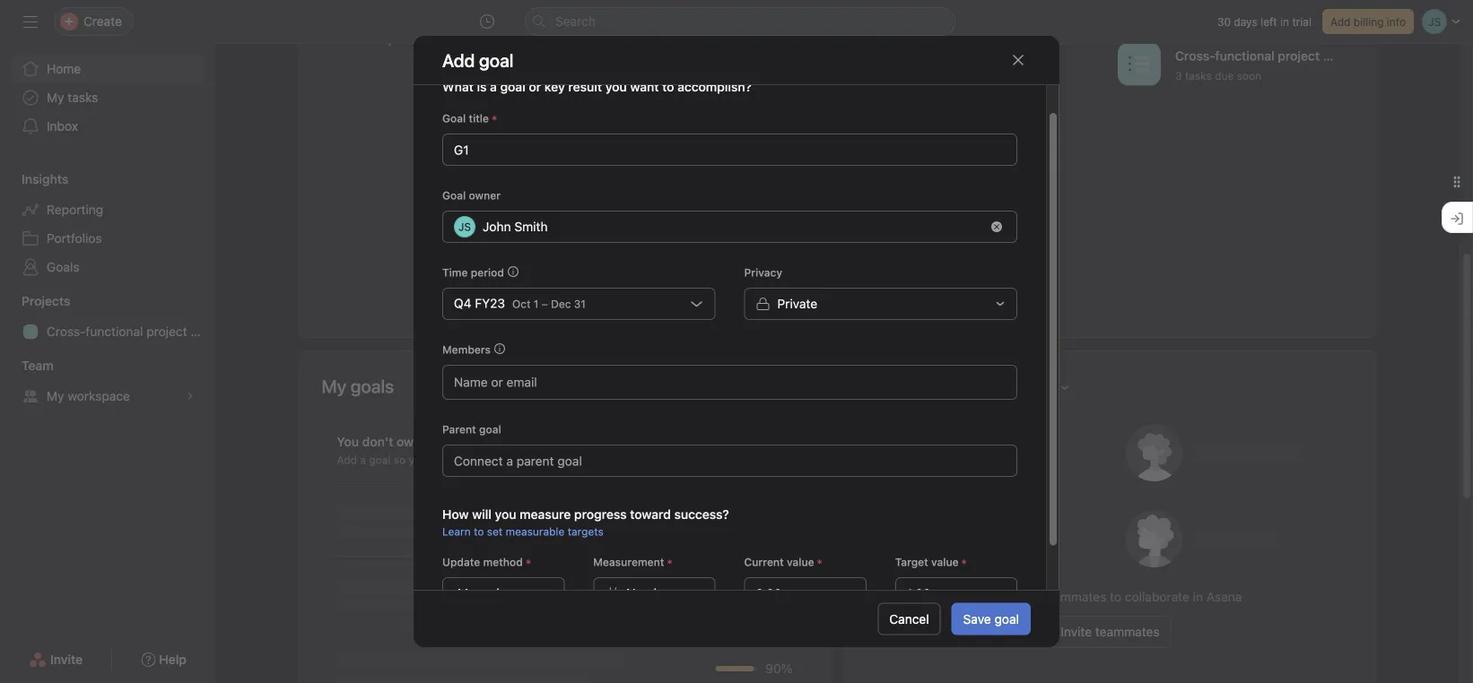 Task type: vqa. For each thing, say whether or not it's contained in the screenshot.
Will
yes



Task type: locate. For each thing, give the bounding box(es) containing it.
project for cross-functional project plan
[[147, 324, 187, 339]]

cross-
[[1176, 48, 1215, 63], [47, 324, 86, 339]]

title
[[469, 112, 489, 124]]

2 vertical spatial to
[[1110, 590, 1122, 605]]

0 vertical spatial plan
[[1323, 48, 1349, 63]]

2 horizontal spatial add
[[1331, 15, 1351, 28]]

parent goal
[[442, 423, 501, 436]]

save
[[963, 612, 991, 627]]

2 horizontal spatial plan
[[1323, 48, 1349, 63]]

project down trial
[[1278, 48, 1320, 63]]

0 vertical spatial tasks
[[1185, 69, 1212, 82]]

0 vertical spatial my
[[47, 90, 64, 105]]

so down own
[[394, 454, 406, 467]]

tasks inside cross-functional project plan 3 tasks due soon
[[1185, 69, 1212, 82]]

what
[[498, 454, 522, 467]]

1 vertical spatial to
[[474, 525, 484, 538]]

upcoming button
[[379, 31, 440, 55]]

teammates down invite your teammates to collaborate in asana
[[1096, 625, 1160, 640]]

1 vertical spatial a
[[360, 454, 366, 467]]

0 vertical spatial to
[[571, 454, 581, 467]]

create project
[[932, 57, 1017, 71]]

plan inside you don't own any goals yet add a goal so your team knows what you plan to achieve
[[546, 454, 568, 467]]

0 horizontal spatial value
[[787, 556, 814, 568]]

0 vertical spatial invite
[[979, 590, 1010, 605]]

goal title
[[442, 112, 489, 124]]

tasks down home in the top left of the page
[[68, 90, 98, 105]]

1
[[534, 297, 539, 310]]

cross- down projects
[[47, 324, 86, 339]]

2 vertical spatial tasks
[[527, 229, 557, 244]]

goal left title
[[442, 112, 466, 124]]

in
[[1281, 15, 1290, 28], [1193, 590, 1203, 605]]

will up the set
[[472, 507, 492, 522]]

1 horizontal spatial add
[[739, 444, 760, 457]]

1 horizontal spatial plan
[[546, 454, 568, 467]]

to up invite teammates
[[1110, 590, 1122, 605]]

0 horizontal spatial so
[[394, 454, 406, 467]]

my inside global element
[[47, 90, 64, 105]]

projects element
[[0, 285, 215, 350]]

reporting link
[[11, 196, 205, 224]]

1 horizontal spatial in
[[1281, 15, 1290, 28]]

to left the set
[[474, 525, 484, 538]]

info
[[1387, 15, 1406, 28]]

2 my from the top
[[47, 389, 64, 404]]

set
[[487, 525, 503, 538]]

1 vertical spatial my
[[47, 389, 64, 404]]

project up teams element
[[147, 324, 187, 339]]

result
[[568, 79, 602, 94]]

a right is
[[490, 79, 497, 94]]

2 goal from the top
[[442, 189, 466, 201]]

1 value from the left
[[787, 556, 814, 568]]

will up them
[[561, 229, 579, 244]]

goal inside you don't own any goals yet add a goal so your team knows what you plan to achieve
[[369, 454, 391, 467]]

1 horizontal spatial will
[[561, 229, 579, 244]]

0 horizontal spatial invite
[[50, 653, 83, 668]]

1 required image from the left
[[523, 557, 534, 568]]

add inside button
[[739, 444, 760, 457]]

0 vertical spatial goal
[[442, 112, 466, 124]]

functional inside cross-functional project plan 3 tasks due soon
[[1215, 48, 1275, 63]]

what
[[442, 79, 474, 94]]

0 horizontal spatial to
[[474, 525, 484, 538]]

2 value from the left
[[931, 556, 959, 568]]

will
[[561, 229, 579, 244], [472, 507, 492, 522]]

1 horizontal spatial cross-
[[1176, 48, 1215, 63]]

invite for invite teammates
[[1061, 625, 1092, 640]]

smith
[[515, 219, 548, 234]]

measurable
[[506, 525, 565, 538]]

Enter goal name text field
[[442, 133, 1018, 166]]

add billing info
[[1331, 15, 1406, 28]]

2 vertical spatial invite
[[50, 653, 83, 668]]

tasks
[[1185, 69, 1212, 82], [68, 90, 98, 105], [527, 229, 557, 244]]

0 vertical spatial project
[[1278, 48, 1320, 63]]

days
[[1234, 15, 1258, 28]]

2 horizontal spatial invite
[[1061, 625, 1092, 640]]

0 horizontal spatial your
[[409, 454, 431, 467]]

soon
[[1237, 69, 1262, 82]]

tasks inside global element
[[68, 90, 98, 105]]

1 horizontal spatial invite
[[979, 590, 1010, 605]]

reporting
[[47, 202, 103, 217]]

projects
[[22, 294, 70, 309]]

plan inside projects element
[[191, 324, 215, 339]]

functional up soon
[[1215, 48, 1275, 63]]

0 horizontal spatial will
[[472, 507, 492, 522]]

teams element
[[0, 350, 215, 415]]

0 vertical spatial so
[[659, 229, 673, 244]]

you right here,
[[677, 229, 697, 244]]

0 horizontal spatial project
[[147, 324, 187, 339]]

1 vertical spatial in
[[1193, 590, 1203, 605]]

1 vertical spatial functional
[[86, 324, 143, 339]]

cross- up 3
[[1176, 48, 1215, 63]]

30 days left in trial
[[1218, 15, 1312, 28]]

fy23
[[475, 296, 505, 310]]

asana
[[1207, 590, 1242, 605]]

plan inside cross-functional project plan 3 tasks due soon
[[1323, 48, 1349, 63]]

dec
[[551, 297, 571, 310]]

so inside your completed tasks will appear here, so you can reference them later.
[[659, 229, 673, 244]]

search button
[[525, 7, 956, 36]]

0 vertical spatial teammates
[[1042, 590, 1107, 605]]

time period
[[442, 266, 504, 279]]

1 horizontal spatial to
[[571, 454, 581, 467]]

cross- inside projects element
[[47, 324, 86, 339]]

value for target value
[[931, 556, 959, 568]]

cancel
[[890, 612, 929, 627]]

tasks inside your completed tasks will appear here, so you can reference them later.
[[527, 229, 557, 244]]

is
[[477, 79, 487, 94]]

my inside teams element
[[47, 389, 64, 404]]

search list box
[[525, 7, 956, 36]]

0 vertical spatial cross-
[[1176, 48, 1215, 63]]

goal left owner
[[442, 189, 466, 201]]

home
[[47, 61, 81, 76]]

0 vertical spatial will
[[561, 229, 579, 244]]

overdue button
[[461, 31, 512, 55]]

required image for measurement
[[664, 557, 675, 568]]

2 horizontal spatial tasks
[[1185, 69, 1212, 82]]

1 vertical spatial so
[[394, 454, 406, 467]]

cross-functional project plan 3 tasks due soon
[[1176, 48, 1349, 82]]

my up inbox
[[47, 90, 64, 105]]

0 horizontal spatial plan
[[191, 324, 215, 339]]

3
[[1176, 69, 1182, 82]]

learn to set measurable targets link
[[442, 525, 604, 538]]

1 vertical spatial goal
[[442, 189, 466, 201]]

you up the set
[[495, 507, 517, 522]]

add billing info button
[[1323, 9, 1414, 34]]

add
[[1331, 15, 1351, 28], [739, 444, 760, 457], [337, 454, 357, 467]]

my tasks link
[[11, 83, 205, 112]]

my down the team
[[47, 389, 64, 404]]

value right current
[[787, 556, 814, 568]]

1 horizontal spatial your
[[1013, 590, 1039, 605]]

your inside you don't own any goals yet add a goal so your team knows what you plan to achieve
[[409, 454, 431, 467]]

my
[[47, 90, 64, 105], [47, 389, 64, 404]]

update method
[[442, 556, 523, 568]]

0 vertical spatial your
[[409, 454, 431, 467]]

value
[[787, 556, 814, 568], [931, 556, 959, 568]]

later.
[[609, 249, 637, 264]]

insights button
[[0, 170, 69, 188]]

will inside your completed tasks will appear here, so you can reference them later.
[[561, 229, 579, 244]]

1 horizontal spatial value
[[931, 556, 959, 568]]

0 horizontal spatial a
[[360, 454, 366, 467]]

you right what
[[525, 454, 543, 467]]

appear
[[583, 229, 623, 244]]

Name or email text field
[[454, 371, 551, 393]]

your down own
[[409, 454, 431, 467]]

0 horizontal spatial in
[[1193, 590, 1203, 605]]

my workspace link
[[11, 382, 205, 411]]

private
[[778, 296, 818, 311]]

0 horizontal spatial cross-
[[47, 324, 86, 339]]

global element
[[0, 44, 215, 152]]

0 horizontal spatial tasks
[[68, 90, 98, 105]]

1 goal from the top
[[442, 112, 466, 124]]

2 vertical spatial plan
[[546, 454, 568, 467]]

0 vertical spatial functional
[[1215, 48, 1275, 63]]

to left achieve
[[571, 454, 581, 467]]

1 vertical spatial will
[[472, 507, 492, 522]]

or
[[529, 79, 541, 94]]

own
[[397, 435, 421, 450]]

1 vertical spatial project
[[147, 324, 187, 339]]

a
[[490, 79, 497, 94], [360, 454, 366, 467]]

invite your teammates to collaborate in asana
[[979, 590, 1242, 605]]

them
[[576, 249, 605, 264]]

plan
[[1323, 48, 1349, 63], [191, 324, 215, 339], [546, 454, 568, 467]]

90%
[[766, 662, 793, 677]]

required image down learn to set measurable targets link at the left bottom of page
[[523, 557, 534, 568]]

don't
[[362, 435, 393, 450]]

project inside cross-functional project plan 3 tasks due soon
[[1278, 48, 1320, 63]]

functional up teams element
[[86, 324, 143, 339]]

tasks right 3
[[1185, 69, 1212, 82]]

1 horizontal spatial functional
[[1215, 48, 1275, 63]]

functional inside projects element
[[86, 324, 143, 339]]

goal for parent goal
[[479, 423, 501, 436]]

3 required image from the left
[[814, 557, 825, 568]]

0 horizontal spatial functional
[[86, 324, 143, 339]]

value right target
[[931, 556, 959, 568]]

1 horizontal spatial a
[[490, 79, 497, 94]]

target value
[[895, 556, 959, 568]]

1 horizontal spatial tasks
[[527, 229, 557, 244]]

tasks up reference
[[527, 229, 557, 244]]

list image
[[1129, 53, 1150, 75]]

goals link
[[11, 253, 205, 282]]

current value
[[744, 556, 814, 568]]

team
[[434, 454, 459, 467]]

0 vertical spatial a
[[490, 79, 497, 94]]

my tasks
[[47, 90, 98, 105]]

1 vertical spatial your
[[1013, 590, 1039, 605]]

required image down toward success?
[[664, 557, 675, 568]]

in right "left" on the top
[[1281, 15, 1290, 28]]

to inside you don't own any goals yet add a goal so your team knows what you plan to achieve
[[571, 454, 581, 467]]

trial
[[1293, 15, 1312, 28]]

required image
[[523, 557, 534, 568], [664, 557, 675, 568], [814, 557, 825, 568], [959, 557, 970, 568]]

cross- inside cross-functional project plan 3 tasks due soon
[[1176, 48, 1215, 63]]

your up save goal
[[1013, 590, 1039, 605]]

1 vertical spatial invite
[[1061, 625, 1092, 640]]

a down don't
[[360, 454, 366, 467]]

project
[[1278, 48, 1320, 63], [147, 324, 187, 339]]

any
[[424, 435, 446, 450]]

required image for target value
[[959, 557, 970, 568]]

completed
[[533, 31, 598, 46]]

1 horizontal spatial so
[[659, 229, 673, 244]]

add inside you don't own any goals yet add a goal so your team knows what you plan to achieve
[[337, 454, 357, 467]]

required image right target
[[959, 557, 970, 568]]

1 my from the top
[[47, 90, 64, 105]]

add inside button
[[1331, 15, 1351, 28]]

you left "want"
[[606, 79, 627, 94]]

in left asana
[[1193, 590, 1203, 605]]

my for my tasks
[[47, 90, 64, 105]]

portfolios link
[[11, 224, 205, 253]]

0 horizontal spatial add
[[337, 454, 357, 467]]

so right here,
[[659, 229, 673, 244]]

2 required image from the left
[[664, 557, 675, 568]]

1 vertical spatial cross-
[[47, 324, 86, 339]]

1 vertical spatial tasks
[[68, 90, 98, 105]]

teammates up invite teammates
[[1042, 590, 1107, 605]]

1 vertical spatial plan
[[191, 324, 215, 339]]

functional for cross-functional project plan 3 tasks due soon
[[1215, 48, 1275, 63]]

required image right current
[[814, 557, 825, 568]]

goal for goal title
[[442, 112, 466, 124]]

4 required image from the left
[[959, 557, 970, 568]]

you inside your completed tasks will appear here, so you can reference them later.
[[677, 229, 697, 244]]

billing
[[1354, 15, 1384, 28]]

0 vertical spatial in
[[1281, 15, 1290, 28]]

1 vertical spatial teammates
[[1096, 625, 1160, 640]]

1 horizontal spatial project
[[1278, 48, 1320, 63]]

projects button
[[0, 293, 70, 310]]



Task type: describe. For each thing, give the bounding box(es) containing it.
search
[[555, 14, 596, 29]]

hide sidebar image
[[23, 14, 38, 29]]

due
[[1215, 69, 1234, 82]]

add goal
[[442, 49, 514, 70]]

cross-functional project plan link
[[11, 318, 215, 346]]

goal owner
[[442, 189, 501, 201]]

plan for cross-functional project plan
[[191, 324, 215, 339]]

Connect a parent goal text field
[[442, 445, 1018, 477]]

achieve
[[584, 454, 623, 467]]

measure
[[520, 507, 571, 522]]

required image for update method
[[523, 557, 534, 568]]

home link
[[11, 55, 205, 83]]

invite teammates
[[1061, 625, 1160, 640]]

john smith
[[483, 219, 548, 234]]

create project link
[[867, 37, 1111, 94]]

learn
[[442, 525, 471, 538]]

team
[[22, 358, 54, 373]]

what is a goal or key result you want to accomplish?
[[442, 79, 752, 94]]

yet
[[484, 435, 503, 450]]

close this dialog image
[[1011, 53, 1026, 67]]

can
[[493, 249, 513, 264]]

left
[[1261, 15, 1278, 28]]

update
[[442, 556, 480, 568]]

current
[[744, 556, 784, 568]]

progress
[[574, 507, 627, 522]]

time
[[442, 266, 468, 279]]

my goals
[[322, 376, 394, 397]]

here,
[[627, 229, 656, 244]]

cross- for cross-functional project plan
[[47, 324, 86, 339]]

goal for goal owner
[[442, 189, 466, 201]]

goals
[[449, 435, 481, 450]]

cancel button
[[878, 603, 941, 636]]

oct
[[512, 297, 531, 310]]

required image for current value
[[814, 557, 825, 568]]

project for cross-functional project plan 3 tasks due soon
[[1278, 48, 1320, 63]]

goals
[[47, 260, 79, 275]]

collaborate
[[1125, 590, 1190, 605]]

inbox
[[47, 119, 78, 134]]

knows
[[462, 454, 495, 467]]

functional for cross-functional project plan
[[86, 324, 143, 339]]

30
[[1218, 15, 1231, 28]]

completed
[[462, 229, 523, 244]]

js
[[458, 220, 471, 233]]

method
[[483, 556, 523, 568]]

goal for add goal
[[763, 444, 785, 457]]

portfolios
[[47, 231, 102, 246]]

want
[[630, 79, 659, 94]]

–
[[542, 297, 548, 310]]

insights element
[[0, 163, 215, 285]]

you
[[337, 435, 359, 450]]

measurement
[[593, 556, 664, 568]]

invite for invite your teammates to collaborate in asana
[[979, 590, 1010, 605]]

31
[[574, 297, 586, 310]]

targets
[[568, 525, 604, 538]]

your
[[432, 229, 458, 244]]

teammates inside button
[[1096, 625, 1160, 640]]

goal for save goal
[[995, 612, 1019, 627]]

period
[[471, 266, 504, 279]]

inbox link
[[11, 112, 205, 141]]

a inside you don't own any goals yet add a goal so your team knows what you plan to achieve
[[360, 454, 366, 467]]

add goal
[[739, 444, 785, 457]]

how
[[442, 507, 469, 522]]

q4
[[454, 296, 472, 310]]

members
[[442, 343, 491, 356]]

team button
[[0, 357, 54, 375]]

to inside "how will you measure progress toward success? learn to set measurable targets"
[[474, 525, 484, 538]]

remove image
[[992, 221, 1002, 232]]

you inside "how will you measure progress toward success? learn to set measurable targets"
[[495, 507, 517, 522]]

add for add goal
[[739, 444, 760, 457]]

75%
[[767, 588, 793, 603]]

add goal button
[[713, 438, 793, 463]]

2 horizontal spatial to
[[1110, 590, 1122, 605]]

insights
[[22, 172, 69, 187]]

how will you measure progress toward success? learn to set measurable targets
[[442, 507, 729, 538]]

plan for cross-functional project plan 3 tasks due soon
[[1323, 48, 1349, 63]]

save goal
[[963, 612, 1019, 627]]

upcoming
[[379, 31, 440, 46]]

my workspace
[[47, 389, 130, 404]]

invite teammates button
[[1049, 616, 1172, 649]]

toward success?
[[630, 507, 729, 522]]

add for add billing info
[[1331, 15, 1351, 28]]

required image
[[489, 113, 500, 123]]

you inside you don't own any goals yet add a goal so your team knows what you plan to achieve
[[525, 454, 543, 467]]

your completed tasks will appear here, so you can reference them later.
[[432, 229, 697, 264]]

will inside "how will you measure progress toward success? learn to set measurable targets"
[[472, 507, 492, 522]]

reference
[[517, 249, 572, 264]]

workspace
[[68, 389, 130, 404]]

invite button
[[17, 644, 94, 677]]

cross- for cross-functional project plan 3 tasks due soon
[[1176, 48, 1215, 63]]

privacy
[[744, 266, 783, 279]]

owner
[[469, 189, 501, 201]]

my for my workspace
[[47, 389, 64, 404]]

overdue
[[461, 31, 512, 46]]

so inside you don't own any goals yet add a goal so your team knows what you plan to achieve
[[394, 454, 406, 467]]

value for current value
[[787, 556, 814, 568]]

key
[[545, 79, 565, 94]]



